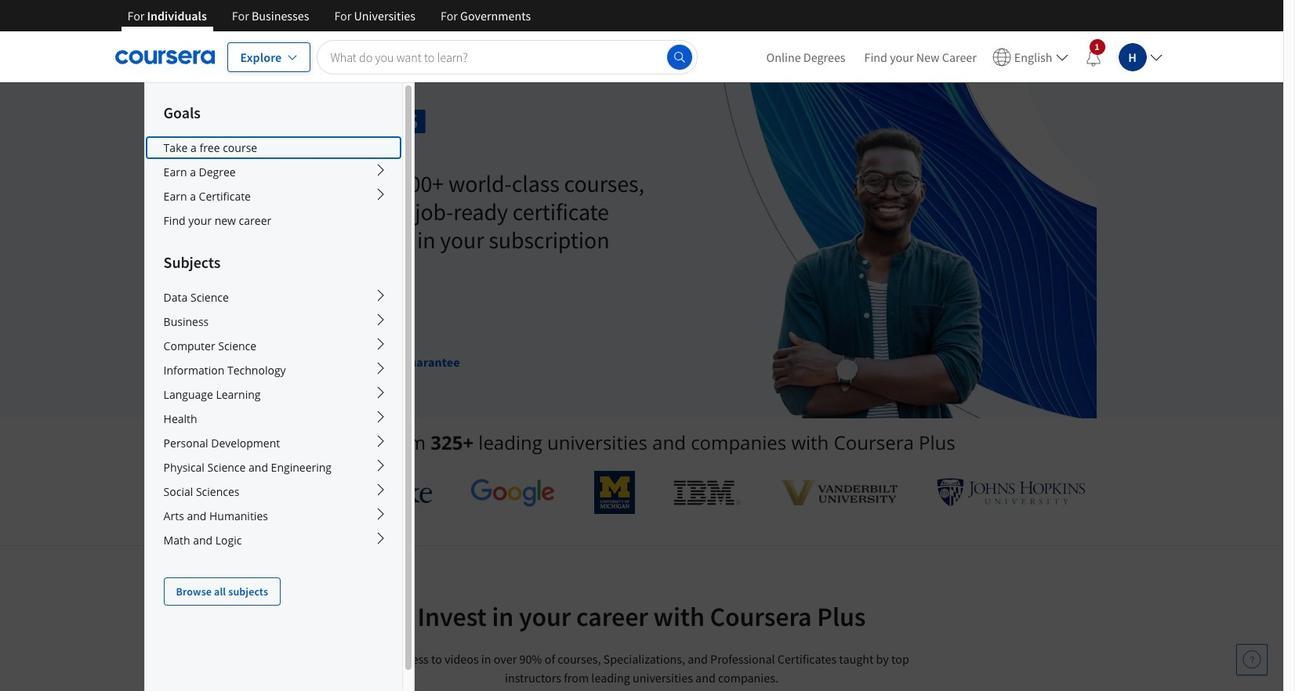 Task type: locate. For each thing, give the bounding box(es) containing it.
johns hopkins university image
[[937, 478, 1086, 507]]

menu
[[757, 31, 1169, 82]]

banner navigation
[[115, 0, 544, 43]]

duke university image
[[359, 478, 432, 503]]

coursera plus image
[[187, 110, 426, 133]]

university of illinois at urbana-champaign image
[[198, 480, 320, 505]]

google image
[[471, 478, 555, 507]]

help center image
[[1243, 651, 1262, 670]]

None search field
[[317, 40, 698, 74]]

explore menu element
[[145, 83, 402, 606]]



Task type: vqa. For each thing, say whether or not it's contained in the screenshot.
February 8, 2024: at the bottom right of the page
no



Task type: describe. For each thing, give the bounding box(es) containing it.
What do you want to learn? text field
[[317, 40, 698, 74]]

university of michigan image
[[594, 471, 635, 514]]

ibm image
[[674, 480, 742, 505]]

coursera image
[[115, 44, 214, 69]]

vanderbilt image
[[781, 480, 898, 505]]



